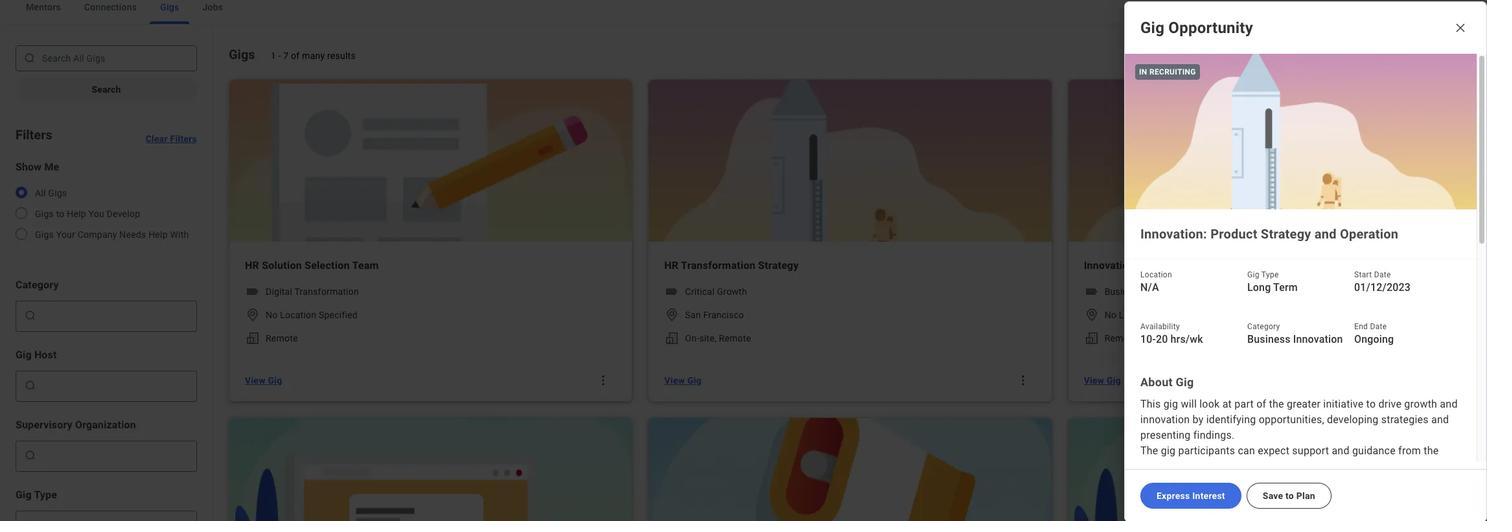 Task type: locate. For each thing, give the bounding box(es) containing it.
location element for hr solution selection team
[[245, 307, 261, 323]]

0 vertical spatial transformation
[[681, 259, 756, 272]]

gigs left jobs
[[160, 2, 179, 12]]

innovation: up business innovation
[[1084, 259, 1138, 272]]

0 horizontal spatial no
[[266, 310, 278, 320]]

business down long
[[1248, 333, 1291, 346]]

0 horizontal spatial help
[[67, 209, 86, 219]]

1 vertical spatial help
[[149, 229, 168, 240]]

1 wdres.tm.general.rocketshipastronaut image from the left
[[649, 80, 1052, 242]]

innovation left ongoing
[[1294, 333, 1343, 346]]

date inside start date 01/12/2023
[[1375, 270, 1392, 279]]

gigs down all
[[35, 209, 54, 219]]

tab list
[[0, 0, 1488, 25]]

location image
[[665, 307, 680, 323], [1084, 307, 1100, 323]]

0 vertical spatial business
[[1105, 287, 1143, 297]]

search button
[[16, 76, 197, 102]]

business inside category business innovation
[[1248, 333, 1291, 346]]

search image down 'gig host'
[[24, 379, 37, 392]]

tab list containing mentors
[[0, 0, 1488, 25]]

location down digital transformation
[[280, 310, 316, 320]]

1 horizontal spatial transformation
[[681, 259, 756, 272]]

opportunities,
[[1259, 414, 1325, 426]]

search
[[92, 84, 121, 95]]

availability 10-20 hrs/wk
[[1141, 322, 1204, 346]]

gigs button
[[150, 0, 190, 24]]

0 vertical spatial of
[[291, 51, 300, 61]]

1 horizontal spatial staffing image
[[665, 331, 680, 346]]

0 horizontal spatial category image
[[665, 284, 680, 299]]

1 remote from the left
[[266, 333, 298, 344]]

innovation: up 'location n/a'
[[1141, 226, 1208, 242]]

staffing element down location image
[[245, 331, 261, 346]]

transformation up "critical growth"
[[681, 259, 756, 272]]

0 horizontal spatial type
[[34, 489, 57, 501]]

1 location element from the left
[[245, 307, 261, 323]]

1 horizontal spatial staffing element
[[665, 331, 680, 346]]

3 view gig button from the left
[[1079, 368, 1127, 393]]

innovation
[[1145, 287, 1189, 297], [1294, 333, 1343, 346]]

1 horizontal spatial web page image
[[1069, 418, 1471, 521]]

staffing image left 10-
[[1084, 331, 1100, 346]]

team
[[352, 259, 379, 272]]

2 location image from the left
[[1084, 307, 1100, 323]]

1 horizontal spatial wdres.tm.general.rocketshipastronaut image
[[1069, 80, 1471, 242]]

location down business innovation
[[1119, 310, 1156, 320]]

category element up location image
[[245, 284, 261, 299]]

2 staffing element from the left
[[665, 331, 680, 346]]

with
[[170, 229, 189, 240]]

express interest
[[1157, 491, 1226, 501]]

of right part
[[1257, 398, 1267, 410]]

1 vertical spatial of
[[1257, 398, 1267, 410]]

megaphone image
[[649, 418, 1052, 521]]

gig up innovation in the bottom of the page
[[1164, 398, 1179, 410]]

2 horizontal spatial category element
[[1084, 284, 1100, 299]]

category element left critical on the bottom left
[[665, 284, 680, 299]]

date up ongoing
[[1371, 322, 1387, 331]]

1 vertical spatial gig
[[1161, 445, 1176, 457]]

date
[[1375, 270, 1392, 279], [1371, 322, 1387, 331]]

business innovation
[[1105, 287, 1189, 297]]

category up search icon
[[16, 279, 59, 291]]

0 vertical spatial type
[[1262, 270, 1279, 279]]

1 category image from the left
[[665, 284, 680, 299]]

2 no location specified from the left
[[1105, 310, 1197, 320]]

1 horizontal spatial product
[[1211, 226, 1258, 242]]

date inside the end date ongoing
[[1371, 322, 1387, 331]]

you
[[89, 209, 104, 219]]

0 horizontal spatial view gig button
[[240, 368, 287, 393]]

express
[[1157, 491, 1190, 501]]

specified up availability 10-20 hrs/wk on the right of page
[[1158, 310, 1197, 320]]

staffing element
[[245, 331, 261, 346], [665, 331, 680, 346], [1084, 331, 1100, 346]]

date for ongoing
[[1371, 322, 1387, 331]]

1 view gig button from the left
[[240, 368, 287, 393]]

search image
[[24, 309, 37, 322]]

search image
[[23, 52, 36, 65], [24, 379, 37, 392], [24, 449, 37, 462], [24, 519, 37, 521]]

3 location element from the left
[[1084, 307, 1100, 323]]

1 horizontal spatial category element
[[665, 284, 680, 299]]

1 location image from the left
[[665, 307, 680, 323]]

search image down supervisory
[[24, 449, 37, 462]]

gig
[[1164, 398, 1179, 410], [1161, 445, 1176, 457], [1237, 460, 1252, 473]]

at
[[1223, 398, 1232, 410]]

drive
[[1379, 398, 1402, 410]]

innovation: product strategy and operation up gig type long term
[[1141, 226, 1399, 242]]

0 horizontal spatial innovation:
[[1084, 259, 1138, 272]]

hr for hr transformation strategy
[[665, 259, 679, 272]]

company
[[78, 229, 117, 240]]

1 vertical spatial business
[[1248, 333, 1291, 346]]

gig down can
[[1237, 460, 1252, 473]]

specified
[[319, 310, 358, 320], [1158, 310, 1197, 320]]

this gig will look at part of the greater initiative to drive growth and innovation by identifying opportunities, developing strategies and presenting findings. the gig participants can expect support and guidance from the host throughout the gig and the opportunity to explore a different career in strategy or product.
[[1141, 398, 1461, 488]]

mentors button
[[16, 0, 71, 24]]

2 horizontal spatial strategy
[[1261, 226, 1312, 242]]

gigs
[[160, 2, 179, 12], [229, 47, 255, 62], [48, 188, 67, 198], [35, 209, 54, 219], [35, 229, 54, 240]]

remote for innovation:
[[1105, 333, 1137, 344]]

operation up long
[[1245, 259, 1292, 272]]

of right 7 on the top
[[291, 51, 300, 61]]

a
[[1400, 460, 1406, 473]]

strategy inside gig opportunity dialog
[[1261, 226, 1312, 242]]

view for solution
[[245, 375, 266, 386]]

category for category business innovation
[[1248, 322, 1281, 331]]

1 category element from the left
[[245, 284, 261, 299]]

category image
[[665, 284, 680, 299], [1084, 284, 1100, 299]]

innovation inside category business innovation
[[1294, 333, 1343, 346]]

location for hr solution selection team
[[280, 310, 316, 320]]

product up long
[[1211, 226, 1258, 242]]

of
[[291, 51, 300, 61], [1257, 398, 1267, 410]]

0 horizontal spatial location image
[[665, 307, 680, 323]]

0 horizontal spatial innovation
[[1145, 287, 1189, 297]]

staffing element left on-
[[665, 331, 680, 346]]

wdres.tm.general.rocketshipastronaut image for innovation: product strategy and operation
[[1069, 80, 1471, 242]]

presenting
[[1141, 429, 1191, 441]]

2 vertical spatial gig
[[1237, 460, 1252, 473]]

2 remote from the left
[[719, 333, 751, 344]]

category image for hr
[[665, 284, 680, 299]]

gig down presenting
[[1161, 445, 1176, 457]]

2 horizontal spatial location element
[[1084, 307, 1100, 323]]

2 horizontal spatial view gig
[[1084, 375, 1121, 386]]

0 horizontal spatial wdres.tm.general.rocketshipastronaut image
[[649, 80, 1052, 242]]

1 horizontal spatial help
[[149, 229, 168, 240]]

this
[[1141, 398, 1161, 410]]

by
[[1193, 414, 1204, 426]]

2 location element from the left
[[665, 307, 680, 323]]

0 horizontal spatial remote
[[266, 333, 298, 344]]

filters up show me
[[16, 127, 52, 143]]

staffing element left 10-
[[1084, 331, 1100, 346]]

3 category element from the left
[[1084, 284, 1100, 299]]

0 horizontal spatial view gig
[[245, 375, 282, 386]]

location
[[1141, 270, 1173, 279], [280, 310, 316, 320], [1119, 310, 1156, 320]]

growth
[[1405, 398, 1438, 410]]

francisco
[[704, 310, 744, 320]]

strategy for business innovation
[[1181, 259, 1222, 272]]

innovation: product strategy and operation inside gig opportunity dialog
[[1141, 226, 1399, 242]]

2 horizontal spatial remote
[[1105, 333, 1137, 344]]

0 vertical spatial operation
[[1340, 226, 1399, 242]]

0 horizontal spatial transformation
[[295, 287, 359, 297]]

specified for selection
[[319, 310, 358, 320]]

0 horizontal spatial location element
[[245, 307, 261, 323]]

2 view gig from the left
[[665, 375, 702, 386]]

0 vertical spatial innovation: product strategy and operation
[[1141, 226, 1399, 242]]

location image for innovation:
[[1084, 307, 1100, 323]]

category element for innovation: product strategy and operation
[[1084, 284, 1100, 299]]

opportunity
[[1169, 19, 1254, 37]]

0 horizontal spatial no location specified
[[266, 310, 358, 320]]

type for gig type long term
[[1262, 270, 1279, 279]]

help left with
[[149, 229, 168, 240]]

no location specified for solution
[[266, 310, 358, 320]]

save
[[1263, 491, 1284, 501]]

n/a
[[1141, 281, 1160, 294]]

category down long
[[1248, 322, 1281, 331]]

type
[[1262, 270, 1279, 279], [34, 489, 57, 501]]

organization
[[75, 419, 136, 431]]

no location specified down digital transformation
[[266, 310, 358, 320]]

1 horizontal spatial no
[[1105, 310, 1117, 320]]

1 horizontal spatial specified
[[1158, 310, 1197, 320]]

2 specified from the left
[[1158, 310, 1197, 320]]

1 horizontal spatial remote
[[719, 333, 751, 344]]

2 horizontal spatial staffing element
[[1084, 331, 1100, 346]]

no
[[266, 310, 278, 320], [1105, 310, 1117, 320]]

1 horizontal spatial strategy
[[1181, 259, 1222, 272]]

no down business innovation
[[1105, 310, 1117, 320]]

look
[[1200, 398, 1220, 410]]

1 view gig from the left
[[245, 375, 282, 386]]

2 hr from the left
[[665, 259, 679, 272]]

1 staffing element from the left
[[245, 331, 261, 346]]

to left drive
[[1367, 398, 1376, 410]]

1 horizontal spatial innovation
[[1294, 333, 1343, 346]]

1 horizontal spatial type
[[1262, 270, 1279, 279]]

gigs for gigs your company needs help with
[[35, 229, 54, 240]]

-
[[278, 51, 281, 61]]

help
[[67, 209, 86, 219], [149, 229, 168, 240]]

part
[[1235, 398, 1254, 410]]

3 staffing element from the left
[[1084, 331, 1100, 346]]

0 horizontal spatial hr
[[245, 259, 259, 272]]

1 horizontal spatial view gig button
[[659, 368, 707, 393]]

gig type long term
[[1248, 270, 1298, 294]]

1 vertical spatial type
[[34, 489, 57, 501]]

transformation
[[681, 259, 756, 272], [295, 287, 359, 297]]

remote for hr
[[266, 333, 298, 344]]

remote down "digital"
[[266, 333, 298, 344]]

web page image
[[229, 418, 632, 521], [1069, 418, 1471, 521]]

1 vertical spatial product
[[1141, 259, 1179, 272]]

staffing image left on-
[[665, 331, 680, 346]]

search image for supervisory organization
[[24, 449, 37, 462]]

0 horizontal spatial filters
[[16, 127, 52, 143]]

remote left 10-
[[1105, 333, 1137, 344]]

0 vertical spatial date
[[1375, 270, 1392, 279]]

digital transformation
[[266, 287, 359, 297]]

type inside gig type long term
[[1262, 270, 1279, 279]]

the up opportunities,
[[1270, 398, 1285, 410]]

critical growth
[[685, 287, 747, 297]]

filters right clear
[[170, 134, 197, 144]]

1 vertical spatial innovation
[[1294, 333, 1343, 346]]

view gig for solution
[[245, 375, 282, 386]]

specified down digital transformation
[[319, 310, 358, 320]]

1 vertical spatial date
[[1371, 322, 1387, 331]]

remote down francisco
[[719, 333, 751, 344]]

clear
[[146, 134, 168, 144]]

0 horizontal spatial product
[[1141, 259, 1179, 272]]

location up n/a
[[1141, 270, 1173, 279]]

category image for innovation:
[[1084, 284, 1100, 299]]

1 vertical spatial operation
[[1245, 259, 1292, 272]]

business up the availability
[[1105, 287, 1143, 297]]

1 horizontal spatial operation
[[1340, 226, 1399, 242]]

1 horizontal spatial location element
[[665, 307, 680, 323]]

2 category element from the left
[[665, 284, 680, 299]]

0 horizontal spatial specified
[[319, 310, 358, 320]]

specified for strategy
[[1158, 310, 1197, 320]]

view gig button
[[240, 368, 287, 393], [659, 368, 707, 393], [1079, 368, 1127, 393]]

category inside category business innovation
[[1248, 322, 1281, 331]]

1 horizontal spatial view
[[665, 375, 685, 386]]

participants
[[1179, 445, 1236, 457]]

0 vertical spatial gig
[[1164, 398, 1179, 410]]

no right location image
[[266, 310, 278, 320]]

2 wdres.tm.general.rocketshipastronaut image from the left
[[1069, 80, 1471, 242]]

date for 01/12/2023
[[1375, 270, 1392, 279]]

gigs inside button
[[160, 2, 179, 12]]

hr
[[245, 259, 259, 272], [665, 259, 679, 272]]

1 horizontal spatial of
[[1257, 398, 1267, 410]]

0 horizontal spatial category element
[[245, 284, 261, 299]]

many
[[302, 51, 325, 61]]

0 horizontal spatial category
[[16, 279, 59, 291]]

1 horizontal spatial innovation:
[[1141, 226, 1208, 242]]

product up n/a
[[1141, 259, 1179, 272]]

category image left critical on the bottom left
[[665, 284, 680, 299]]

0 horizontal spatial view
[[245, 375, 266, 386]]

product
[[1211, 226, 1258, 242], [1141, 259, 1179, 272]]

1 horizontal spatial location image
[[1084, 307, 1100, 323]]

2 view from the left
[[665, 375, 685, 386]]

1 specified from the left
[[319, 310, 358, 320]]

staffing element for innovation: product strategy and operation
[[1084, 331, 1100, 346]]

start
[[1355, 270, 1373, 279]]

gigs for gigs button
[[160, 2, 179, 12]]

help left the you
[[67, 209, 86, 219]]

wdres.tm.general.rocketshipastronaut image
[[649, 80, 1052, 242], [1069, 80, 1471, 242]]

gigs left your
[[35, 229, 54, 240]]

2 category image from the left
[[1084, 284, 1100, 299]]

location image
[[245, 307, 261, 323]]

end date ongoing
[[1355, 322, 1395, 346]]

1 horizontal spatial no location specified
[[1105, 310, 1197, 320]]

category element left business innovation
[[1084, 284, 1100, 299]]

operation up start
[[1340, 226, 1399, 242]]

gig
[[1141, 19, 1165, 37], [1248, 270, 1260, 279], [16, 349, 32, 361], [268, 375, 282, 386], [688, 375, 702, 386], [1107, 375, 1121, 386], [1176, 375, 1194, 389], [16, 489, 32, 501]]

0 vertical spatial innovation:
[[1141, 226, 1208, 242]]

pencil and paper image
[[229, 80, 632, 242]]

date up 01/12/2023
[[1375, 270, 1392, 279]]

hr solution selection team
[[245, 259, 379, 272]]

location image for hr
[[665, 307, 680, 323]]

view gig button for transformation
[[659, 368, 707, 393]]

transformation down selection
[[295, 287, 359, 297]]

2 staffing image from the left
[[665, 331, 680, 346]]

category image left business innovation
[[1084, 284, 1100, 299]]

clear filters
[[146, 134, 197, 144]]

1 hr from the left
[[245, 259, 259, 272]]

no for innovation:
[[1105, 310, 1117, 320]]

site,
[[700, 333, 717, 344]]

in
[[1174, 476, 1182, 488]]

me
[[44, 161, 59, 173]]

search image down gig type
[[24, 519, 37, 521]]

1 horizontal spatial hr
[[665, 259, 679, 272]]

2 horizontal spatial staffing image
[[1084, 331, 1100, 346]]

20
[[1156, 333, 1168, 346]]

staffing image
[[245, 331, 261, 346], [665, 331, 680, 346], [1084, 331, 1100, 346]]

0 horizontal spatial staffing image
[[245, 331, 261, 346]]

1 horizontal spatial filters
[[170, 134, 197, 144]]

1 staffing image from the left
[[245, 331, 261, 346]]

to left plan
[[1286, 491, 1295, 501]]

location element
[[245, 307, 261, 323], [665, 307, 680, 323], [1084, 307, 1100, 323]]

1 vertical spatial category
[[1248, 322, 1281, 331]]

1 no location specified from the left
[[266, 310, 358, 320]]

supervisory
[[16, 419, 72, 431]]

availability
[[1141, 322, 1180, 331]]

search image down mentors button
[[23, 52, 36, 65]]

2 view gig button from the left
[[659, 368, 707, 393]]

0 horizontal spatial web page image
[[229, 418, 632, 521]]

1 horizontal spatial view gig
[[665, 375, 702, 386]]

0 vertical spatial category
[[16, 279, 59, 291]]

1 horizontal spatial category
[[1248, 322, 1281, 331]]

gigs for gigs to help you develop
[[35, 209, 54, 219]]

product.
[[1238, 476, 1278, 488]]

1 horizontal spatial business
[[1248, 333, 1291, 346]]

guidance
[[1353, 445, 1396, 457]]

2 no from the left
[[1105, 310, 1117, 320]]

3 remote from the left
[[1105, 333, 1137, 344]]

0 horizontal spatial staffing element
[[245, 331, 261, 346]]

hr for hr solution selection team
[[245, 259, 259, 272]]

recruiting
[[1150, 67, 1197, 76]]

and
[[1315, 226, 1337, 242], [1225, 259, 1242, 272], [1441, 398, 1458, 410], [1432, 414, 1450, 426], [1332, 445, 1350, 457], [1255, 460, 1272, 473]]

transformation for digital
[[295, 287, 359, 297]]

the
[[1141, 445, 1159, 457]]

1 horizontal spatial category image
[[1084, 284, 1100, 299]]

innovation up the availability
[[1145, 287, 1189, 297]]

will
[[1181, 398, 1197, 410]]

no location specified for product
[[1105, 310, 1197, 320]]

initiative
[[1324, 398, 1364, 410]]

3 staffing image from the left
[[1084, 331, 1100, 346]]

2 horizontal spatial view gig button
[[1079, 368, 1127, 393]]

innovation: product strategy and operation up n/a
[[1084, 259, 1292, 272]]

wdres.tm.general.rocketshipastronaut image for hr transformation strategy
[[649, 80, 1052, 242]]

0 vertical spatial product
[[1211, 226, 1258, 242]]

view gig
[[245, 375, 282, 386], [665, 375, 702, 386], [1084, 375, 1121, 386]]

1 view from the left
[[245, 375, 266, 386]]

staffing image down location image
[[245, 331, 261, 346]]

1 vertical spatial transformation
[[295, 287, 359, 297]]

2 horizontal spatial view
[[1084, 375, 1105, 386]]

0 horizontal spatial strategy
[[758, 259, 799, 272]]

san
[[685, 310, 701, 320]]

7
[[283, 51, 289, 61]]

business
[[1105, 287, 1143, 297], [1248, 333, 1291, 346]]

no location specified up the availability
[[1105, 310, 1197, 320]]

1 no from the left
[[266, 310, 278, 320]]

category element
[[245, 284, 261, 299], [665, 284, 680, 299], [1084, 284, 1100, 299]]

throughout
[[1165, 460, 1217, 473]]

mentors
[[26, 2, 61, 12]]



Task type: vqa. For each thing, say whether or not it's contained in the screenshot.
Employees
no



Task type: describe. For each thing, give the bounding box(es) containing it.
10-
[[1141, 333, 1156, 346]]

gigs left the 1
[[229, 47, 255, 62]]

findings.
[[1194, 429, 1235, 441]]

expect
[[1258, 445, 1290, 457]]

category element for hr solution selection team
[[245, 284, 261, 299]]

hr transformation strategy
[[665, 259, 799, 272]]

search image for gig type
[[24, 519, 37, 521]]

location for innovation: product strategy and operation
[[1119, 310, 1156, 320]]

default opportunity image image
[[1125, 54, 1477, 209]]

save to plan
[[1263, 491, 1316, 501]]

needs
[[119, 229, 146, 240]]

from
[[1399, 445, 1422, 457]]

jobs button
[[192, 0, 234, 24]]

location element for hr transformation strategy
[[665, 307, 680, 323]]

view gig button for solution
[[240, 368, 287, 393]]

the down expect
[[1275, 460, 1290, 473]]

category business innovation
[[1248, 322, 1343, 346]]

search image for gig host
[[24, 379, 37, 392]]

express interest button
[[1141, 483, 1242, 509]]

gigs to help you develop
[[35, 209, 140, 219]]

01/12/2023
[[1355, 281, 1411, 294]]

location element for innovation: product strategy and operation
[[1084, 307, 1100, 323]]

innovation
[[1141, 414, 1190, 426]]

save to plan button
[[1247, 483, 1332, 509]]

category element for hr transformation strategy
[[665, 284, 680, 299]]

show me
[[16, 161, 59, 173]]

type for gig type
[[34, 489, 57, 501]]

2 web page image from the left
[[1069, 418, 1471, 521]]

gig opportunity
[[1141, 19, 1254, 37]]

strategies
[[1382, 414, 1429, 426]]

Search All Gigs text field
[[16, 45, 197, 71]]

show
[[16, 161, 42, 173]]

1 vertical spatial innovation:
[[1084, 259, 1138, 272]]

different
[[1409, 460, 1449, 473]]

location n/a
[[1141, 270, 1173, 294]]

1 - 7 of many results
[[271, 51, 356, 61]]

x image
[[1455, 21, 1468, 34]]

no for hr
[[266, 310, 278, 320]]

to up your
[[56, 209, 65, 219]]

interest
[[1193, 491, 1226, 501]]

all gigs
[[35, 188, 67, 198]]

staffing image for hr transformation strategy
[[665, 331, 680, 346]]

end
[[1355, 322, 1369, 331]]

strategy for critical growth
[[758, 259, 799, 272]]

support
[[1293, 445, 1330, 457]]

view gig for transformation
[[665, 375, 702, 386]]

in
[[1140, 67, 1148, 76]]

staffing image for innovation: product strategy and operation
[[1084, 331, 1100, 346]]

gig inside gig type long term
[[1248, 270, 1260, 279]]

host
[[1141, 460, 1162, 473]]

operation inside gig opportunity dialog
[[1340, 226, 1399, 242]]

identifying
[[1207, 414, 1257, 426]]

san francisco
[[685, 310, 744, 320]]

staffing element for hr transformation strategy
[[665, 331, 680, 346]]

all
[[35, 188, 46, 198]]

view for transformation
[[665, 375, 685, 386]]

category for category
[[16, 279, 59, 291]]

product inside gig opportunity dialog
[[1211, 226, 1258, 242]]

0 vertical spatial help
[[67, 209, 86, 219]]

to inside button
[[1286, 491, 1295, 501]]

0 horizontal spatial of
[[291, 51, 300, 61]]

growth
[[717, 287, 747, 297]]

0 vertical spatial innovation
[[1145, 287, 1189, 297]]

transformation for hr
[[681, 259, 756, 272]]

develop
[[107, 209, 140, 219]]

host
[[34, 349, 57, 361]]

hrs/wk
[[1171, 333, 1204, 346]]

long
[[1248, 281, 1271, 294]]

in recruiting
[[1140, 67, 1197, 76]]

the up the different on the bottom of the page
[[1424, 445, 1439, 457]]

to left the explore
[[1350, 460, 1360, 473]]

connections
[[84, 2, 137, 12]]

1 vertical spatial innovation: product strategy and operation
[[1084, 259, 1292, 272]]

gig host
[[16, 349, 57, 361]]

gig opportunity dialog
[[1125, 1, 1488, 521]]

critical
[[685, 287, 715, 297]]

3 view from the left
[[1084, 375, 1105, 386]]

connections button
[[74, 0, 147, 24]]

greater
[[1287, 398, 1321, 410]]

innovation: inside gig opportunity dialog
[[1141, 226, 1208, 242]]

digital
[[266, 287, 292, 297]]

location inside gig opportunity dialog
[[1141, 270, 1173, 279]]

3 view gig from the left
[[1084, 375, 1121, 386]]

0 horizontal spatial business
[[1105, 287, 1143, 297]]

results
[[327, 51, 356, 61]]

0 horizontal spatial operation
[[1245, 259, 1292, 272]]

term
[[1274, 281, 1298, 294]]

the up or
[[1220, 460, 1235, 473]]

plan
[[1297, 491, 1316, 501]]

about
[[1141, 375, 1173, 389]]

supervisory organization
[[16, 419, 136, 431]]

your
[[56, 229, 75, 240]]

ongoing
[[1355, 333, 1395, 346]]

staffing element for hr solution selection team
[[245, 331, 261, 346]]

1
[[271, 51, 276, 61]]

gigs your company needs help with
[[35, 229, 189, 240]]

strategy
[[1185, 476, 1223, 488]]

start date 01/12/2023
[[1355, 270, 1411, 294]]

1 web page image from the left
[[229, 418, 632, 521]]

staffing image for hr solution selection team
[[245, 331, 261, 346]]

can
[[1238, 445, 1256, 457]]

gigs right all
[[48, 188, 67, 198]]

gig type
[[16, 489, 57, 501]]

on-site, remote
[[685, 333, 751, 344]]

developing
[[1328, 414, 1379, 426]]

about gig
[[1141, 375, 1194, 389]]

jobs
[[203, 2, 223, 12]]

category image
[[245, 284, 261, 299]]

opportunity
[[1293, 460, 1347, 473]]

of inside this gig will look at part of the greater initiative to drive growth and innovation by identifying opportunities, developing strategies and presenting findings. the gig participants can expect support and guidance from the host throughout the gig and the opportunity to explore a different career in strategy or product.
[[1257, 398, 1267, 410]]

filters inside button
[[170, 134, 197, 144]]



